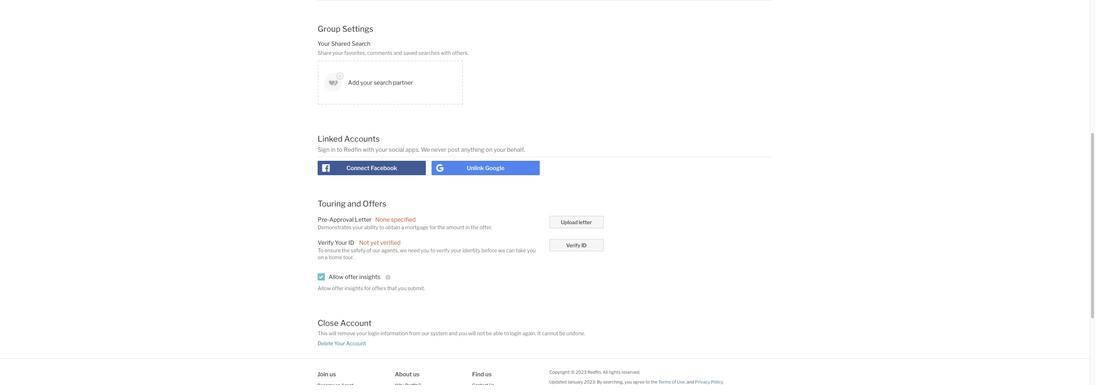 Task type: describe. For each thing, give the bounding box(es) containing it.
a inside to ensure the safety of our agents, we need you to verify your identity before we can take you on a home tour.
[[325, 254, 328, 261]]

your left behalf.
[[494, 146, 506, 153]]

saved
[[404, 50, 418, 56]]

obtain
[[386, 224, 401, 231]]

2023
[[576, 370, 587, 375]]

by
[[597, 380, 603, 385]]

close
[[318, 319, 339, 328]]

you inside the close account this will remove your login information from our system and you will not be able to login again. it cannot be undone.
[[459, 331, 468, 337]]

search
[[374, 79, 392, 86]]

identity
[[463, 248, 481, 254]]

on inside to ensure the safety of our agents, we need you to verify your identity before we can take you on a home tour.
[[318, 254, 324, 261]]

connect facebook
[[347, 165, 397, 172]]

offer.
[[480, 224, 492, 231]]

find
[[472, 371, 484, 378]]

1 we from the left
[[400, 248, 407, 254]]

not yet verified
[[359, 240, 401, 246]]

insights for allow offer insights
[[360, 274, 381, 281]]

offers
[[363, 199, 387, 208]]

all
[[603, 370, 608, 375]]

partner
[[393, 79, 413, 86]]

find us
[[472, 371, 492, 378]]

delete your account
[[318, 341, 366, 347]]

redfin.
[[588, 370, 602, 375]]

2 be from the left
[[560, 331, 566, 337]]

mortgage
[[405, 224, 429, 231]]

your inside your shared search share your favorites, comments and saved searches with others.
[[318, 40, 330, 47]]

delete your account link
[[318, 341, 366, 347]]

yet
[[371, 240, 379, 246]]

need
[[408, 248, 420, 254]]

about
[[395, 371, 412, 378]]

from
[[409, 331, 421, 337]]

not
[[359, 240, 369, 246]]

copyright:
[[550, 370, 571, 375]]

us for about us
[[413, 371, 420, 378]]

searching,
[[604, 380, 624, 385]]

you right that
[[398, 285, 407, 291]]

for inside pre-approval letter none specified demonstrates your ability to obtain a mortgage for the amount in the offer.
[[430, 224, 437, 231]]

search
[[352, 40, 371, 47]]

to right agree
[[646, 380, 650, 385]]

home
[[329, 254, 342, 261]]

0 horizontal spatial id
[[349, 240, 355, 246]]

pre-
[[318, 216, 330, 223]]

insights for allow offer insights for offers that you submit.
[[345, 285, 363, 291]]

not
[[477, 331, 485, 337]]

0 horizontal spatial for
[[364, 285, 371, 291]]

to inside linked accounts sign in to redfin with your social apps. we never post anything on your behalf.
[[337, 146, 343, 153]]

settings
[[342, 24, 374, 33]]

remove
[[338, 331, 356, 337]]

social
[[389, 146, 405, 153]]

on inside linked accounts sign in to redfin with your social apps. we never post anything on your behalf.
[[486, 146, 493, 153]]

none
[[376, 216, 390, 223]]

your inside your shared search share your favorites, comments and saved searches with others.
[[333, 50, 343, 56]]

terms of use link
[[659, 380, 685, 385]]

updated
[[550, 380, 567, 385]]

agents,
[[382, 248, 399, 254]]

google
[[485, 165, 505, 172]]

rights
[[609, 370, 621, 375]]

and up letter
[[348, 199, 361, 208]]

this
[[318, 331, 328, 337]]

searches
[[419, 50, 440, 56]]

delete
[[318, 341, 333, 347]]

allow offer insights for offers that you submit.
[[318, 285, 425, 291]]

system
[[431, 331, 448, 337]]

shared
[[331, 40, 351, 47]]

letter
[[355, 216, 372, 223]]

add
[[348, 79, 359, 86]]

offer for allow offer insights
[[345, 274, 358, 281]]

id inside button
[[582, 243, 587, 249]]

account inside the close account this will remove your login information from our system and you will not be able to login again. it cannot be undone.
[[341, 319, 372, 328]]

it
[[538, 331, 541, 337]]

2 login from the left
[[510, 331, 522, 337]]

our inside the close account this will remove your login information from our system and you will not be able to login again. it cannot be undone.
[[422, 331, 430, 337]]

offer for allow offer insights for offers that you submit.
[[332, 285, 344, 291]]

your right add
[[361, 79, 373, 86]]

verified
[[381, 240, 401, 246]]

the inside to ensure the safety of our agents, we need you to verify your identity before we can take you on a home tour.
[[342, 248, 350, 254]]

ability
[[364, 224, 379, 231]]

a inside pre-approval letter none specified demonstrates your ability to obtain a mortgage for the amount in the offer.
[[402, 224, 404, 231]]

pre-approval letter none specified demonstrates your ability to obtain a mortgage for the amount in the offer.
[[318, 216, 492, 231]]

verify for verify id
[[567, 243, 581, 249]]

copyright: © 2023 redfin. all rights reserved.
[[550, 370, 641, 375]]

we
[[421, 146, 430, 153]]

group settings
[[318, 24, 374, 33]]

comments
[[367, 50, 393, 56]]

us for find us
[[486, 371, 492, 378]]

group
[[318, 24, 341, 33]]

terms
[[659, 380, 671, 385]]

submit.
[[408, 285, 425, 291]]

allow offer insights
[[329, 274, 381, 281]]

1 login from the left
[[368, 331, 380, 337]]

to inside to ensure the safety of our agents, we need you to verify your identity before we can take you on a home tour.
[[431, 248, 436, 254]]

allow for allow offer insights
[[329, 274, 344, 281]]

safety
[[351, 248, 366, 254]]

information
[[381, 331, 408, 337]]

your inside pre-approval letter none specified demonstrates your ability to obtain a mortgage for the amount in the offer.
[[353, 224, 363, 231]]

2 will from the left
[[469, 331, 476, 337]]

redfin
[[344, 146, 362, 153]]

with inside your shared search share your favorites, comments and saved searches with others.
[[441, 50, 451, 56]]

verify your id
[[318, 240, 355, 246]]



Task type: locate. For each thing, give the bounding box(es) containing it.
reserved.
[[622, 370, 641, 375]]

us right find
[[486, 371, 492, 378]]

1 horizontal spatial id
[[582, 243, 587, 249]]

behalf.
[[507, 146, 525, 153]]

us right join
[[330, 371, 336, 378]]

facebook
[[371, 165, 397, 172]]

1 vertical spatial a
[[325, 254, 328, 261]]

favorites,
[[344, 50, 366, 56]]

1 horizontal spatial us
[[413, 371, 420, 378]]

0 horizontal spatial in
[[331, 146, 336, 153]]

login left information on the bottom of page
[[368, 331, 380, 337]]

connect facebook button
[[318, 161, 426, 175]]

letter
[[579, 219, 592, 225]]

undone.
[[567, 331, 586, 337]]

our inside to ensure the safety of our agents, we need you to verify your identity before we can take you on a home tour.
[[373, 248, 381, 254]]

again.
[[523, 331, 537, 337]]

.
[[723, 380, 724, 385]]

us
[[330, 371, 336, 378], [413, 371, 420, 378], [486, 371, 492, 378]]

your
[[318, 40, 330, 47], [335, 240, 347, 246], [335, 341, 345, 347]]

1 horizontal spatial login
[[510, 331, 522, 337]]

us right about
[[413, 371, 420, 378]]

connect
[[347, 165, 370, 172]]

0 horizontal spatial be
[[486, 331, 492, 337]]

1 horizontal spatial for
[[430, 224, 437, 231]]

january
[[568, 380, 584, 385]]

account
[[341, 319, 372, 328], [346, 341, 366, 347]]

0 horizontal spatial our
[[373, 248, 381, 254]]

join us
[[318, 371, 336, 378]]

1 horizontal spatial a
[[402, 224, 404, 231]]

in inside linked accounts sign in to redfin with your social apps. we never post anything on your behalf.
[[331, 146, 336, 153]]

0 horizontal spatial offer
[[332, 285, 344, 291]]

with inside linked accounts sign in to redfin with your social apps. we never post anything on your behalf.
[[363, 146, 375, 153]]

cannot
[[542, 331, 559, 337]]

1 horizontal spatial on
[[486, 146, 493, 153]]

about us
[[395, 371, 420, 378]]

updated january 2023: by searching, you agree to the terms of use , and privacy policy .
[[550, 380, 724, 385]]

verify up to
[[318, 240, 334, 246]]

with
[[441, 50, 451, 56], [363, 146, 375, 153]]

to inside the close account this will remove your login information from our system and you will not be able to login again. it cannot be undone.
[[504, 331, 509, 337]]

id
[[349, 240, 355, 246], [582, 243, 587, 249]]

0 vertical spatial in
[[331, 146, 336, 153]]

never
[[431, 146, 447, 153]]

to
[[318, 248, 324, 254]]

your for delete
[[335, 341, 345, 347]]

insights
[[360, 274, 381, 281], [345, 285, 363, 291]]

1 horizontal spatial with
[[441, 50, 451, 56]]

and left saved at the left top
[[394, 50, 403, 56]]

verify id
[[567, 243, 587, 249]]

1 horizontal spatial our
[[422, 331, 430, 337]]

verify for verify your id
[[318, 240, 334, 246]]

we left can
[[499, 248, 505, 254]]

before
[[482, 248, 497, 254]]

0 horizontal spatial a
[[325, 254, 328, 261]]

will right this
[[329, 331, 337, 337]]

linked
[[318, 134, 343, 144]]

for right mortgage
[[430, 224, 437, 231]]

0 horizontal spatial us
[[330, 371, 336, 378]]

amount
[[447, 224, 465, 231]]

0 vertical spatial offer
[[345, 274, 358, 281]]

with left others.
[[441, 50, 451, 56]]

1 vertical spatial in
[[466, 224, 470, 231]]

allow for allow offer insights for offers that you submit.
[[318, 285, 331, 291]]

1 vertical spatial your
[[335, 240, 347, 246]]

be right not
[[486, 331, 492, 337]]

allow down the allow offer insights
[[318, 285, 331, 291]]

1 vertical spatial on
[[318, 254, 324, 261]]

0 horizontal spatial we
[[400, 248, 407, 254]]

the left 'terms'
[[651, 380, 658, 385]]

allow down home on the bottom of the page
[[329, 274, 344, 281]]

linked accounts sign in to redfin with your social apps. we never post anything on your behalf.
[[318, 134, 525, 153]]

close account this will remove your login information from our system and you will not be able to login again. it cannot be undone.
[[318, 319, 586, 337]]

0 vertical spatial account
[[341, 319, 372, 328]]

you right need
[[421, 248, 430, 254]]

your right verify
[[451, 248, 462, 254]]

agree
[[633, 380, 645, 385]]

share
[[318, 50, 332, 56]]

your right remove
[[357, 331, 367, 337]]

your inside the close account this will remove your login information from our system and you will not be able to login again. it cannot be undone.
[[357, 331, 367, 337]]

1 us from the left
[[330, 371, 336, 378]]

login left again.
[[510, 331, 522, 337]]

in inside pre-approval letter none specified demonstrates your ability to obtain a mortgage for the amount in the offer.
[[466, 224, 470, 231]]

0 vertical spatial on
[[486, 146, 493, 153]]

unlink google
[[467, 165, 505, 172]]

apps.
[[406, 146, 420, 153]]

your shared search share your favorites, comments and saved searches with others.
[[318, 40, 469, 56]]

verify down upload letter
[[567, 243, 581, 249]]

we left need
[[400, 248, 407, 254]]

for left offers
[[364, 285, 371, 291]]

1 horizontal spatial will
[[469, 331, 476, 337]]

2 us from the left
[[413, 371, 420, 378]]

verify inside button
[[567, 243, 581, 249]]

2 vertical spatial your
[[335, 341, 345, 347]]

be right cannot
[[560, 331, 566, 337]]

to down none
[[380, 224, 385, 231]]

privacy
[[696, 380, 711, 385]]

1 vertical spatial with
[[363, 146, 375, 153]]

anything
[[461, 146, 485, 153]]

to inside pre-approval letter none specified demonstrates your ability to obtain a mortgage for the amount in the offer.
[[380, 224, 385, 231]]

will left not
[[469, 331, 476, 337]]

your down shared
[[333, 50, 343, 56]]

can
[[507, 248, 515, 254]]

your for verify
[[335, 240, 347, 246]]

offer down tour.
[[345, 274, 358, 281]]

use
[[677, 380, 685, 385]]

2 horizontal spatial us
[[486, 371, 492, 378]]

1 vertical spatial account
[[346, 341, 366, 347]]

2023:
[[584, 380, 596, 385]]

3 us from the left
[[486, 371, 492, 378]]

your down remove
[[335, 341, 345, 347]]

1 will from the left
[[329, 331, 337, 337]]

unlink google button
[[432, 161, 540, 175]]

us for join us
[[330, 371, 336, 378]]

you right take
[[528, 248, 536, 254]]

be
[[486, 331, 492, 337], [560, 331, 566, 337]]

the left amount
[[438, 224, 445, 231]]

offer
[[345, 274, 358, 281], [332, 285, 344, 291]]

0 vertical spatial insights
[[360, 274, 381, 281]]

1 horizontal spatial offer
[[345, 274, 358, 281]]

of down not
[[367, 248, 372, 254]]

join
[[318, 371, 329, 378]]

privacy policy link
[[696, 380, 723, 385]]

of inside to ensure the safety of our agents, we need you to verify your identity before we can take you on a home tour.
[[367, 248, 372, 254]]

0 horizontal spatial with
[[363, 146, 375, 153]]

offers
[[372, 285, 386, 291]]

verify id button
[[550, 239, 604, 252]]

approval
[[330, 216, 354, 223]]

id up safety
[[349, 240, 355, 246]]

your down letter
[[353, 224, 363, 231]]

offer down the allow offer insights
[[332, 285, 344, 291]]

0 horizontal spatial verify
[[318, 240, 334, 246]]

the
[[438, 224, 445, 231], [471, 224, 479, 231], [342, 248, 350, 254], [651, 380, 658, 385]]

0 horizontal spatial on
[[318, 254, 324, 261]]

our
[[373, 248, 381, 254], [422, 331, 430, 337]]

0 vertical spatial a
[[402, 224, 404, 231]]

our right from
[[422, 331, 430, 337]]

tour.
[[343, 254, 354, 261]]

take
[[516, 248, 526, 254]]

to right 'able'
[[504, 331, 509, 337]]

of
[[367, 248, 372, 254], [672, 380, 677, 385]]

0 horizontal spatial will
[[329, 331, 337, 337]]

1 horizontal spatial be
[[560, 331, 566, 337]]

on
[[486, 146, 493, 153], [318, 254, 324, 261]]

your left social
[[376, 146, 388, 153]]

your up share
[[318, 40, 330, 47]]

we
[[400, 248, 407, 254], [499, 248, 505, 254]]

0 vertical spatial our
[[373, 248, 381, 254]]

1 vertical spatial insights
[[345, 285, 363, 291]]

in right amount
[[466, 224, 470, 231]]

to ensure the safety of our agents, we need you to verify your identity before we can take you on a home tour.
[[318, 248, 536, 261]]

sign
[[318, 146, 330, 153]]

verify
[[318, 240, 334, 246], [567, 243, 581, 249]]

0 vertical spatial of
[[367, 248, 372, 254]]

account up remove
[[341, 319, 372, 328]]

to left redfin
[[337, 146, 343, 153]]

in right the sign
[[331, 146, 336, 153]]

1 horizontal spatial we
[[499, 248, 505, 254]]

a left home on the bottom of the page
[[325, 254, 328, 261]]

you down reserved. at bottom right
[[625, 380, 633, 385]]

the left "offer."
[[471, 224, 479, 231]]

0 vertical spatial for
[[430, 224, 437, 231]]

on right anything
[[486, 146, 493, 153]]

account down remove
[[346, 341, 366, 347]]

a down specified
[[402, 224, 404, 231]]

2 we from the left
[[499, 248, 505, 254]]

the up tour.
[[342, 248, 350, 254]]

insights up allow offer insights for offers that you submit.
[[360, 274, 381, 281]]

id down letter
[[582, 243, 587, 249]]

1 horizontal spatial verify
[[567, 243, 581, 249]]

allow
[[329, 274, 344, 281], [318, 285, 331, 291]]

that
[[387, 285, 397, 291]]

your
[[333, 50, 343, 56], [361, 79, 373, 86], [376, 146, 388, 153], [494, 146, 506, 153], [353, 224, 363, 231], [451, 248, 462, 254], [357, 331, 367, 337]]

policy
[[712, 380, 723, 385]]

,
[[685, 380, 686, 385]]

upload letter
[[561, 219, 592, 225]]

0 vertical spatial with
[[441, 50, 451, 56]]

and right "system"
[[449, 331, 458, 337]]

your up "ensure"
[[335, 240, 347, 246]]

1 vertical spatial for
[[364, 285, 371, 291]]

our down yet
[[373, 248, 381, 254]]

accounts
[[345, 134, 380, 144]]

ensure
[[325, 248, 341, 254]]

with down accounts
[[363, 146, 375, 153]]

you
[[421, 248, 430, 254], [528, 248, 536, 254], [398, 285, 407, 291], [459, 331, 468, 337], [625, 380, 633, 385]]

to left verify
[[431, 248, 436, 254]]

0 vertical spatial allow
[[329, 274, 344, 281]]

and inside your shared search share your favorites, comments and saved searches with others.
[[394, 50, 403, 56]]

0 vertical spatial your
[[318, 40, 330, 47]]

your inside to ensure the safety of our agents, we need you to verify your identity before we can take you on a home tour.
[[451, 248, 462, 254]]

insights down the allow offer insights
[[345, 285, 363, 291]]

1 vertical spatial offer
[[332, 285, 344, 291]]

©
[[572, 370, 575, 375]]

1 vertical spatial allow
[[318, 285, 331, 291]]

and right ,
[[687, 380, 695, 385]]

0 horizontal spatial of
[[367, 248, 372, 254]]

others.
[[452, 50, 469, 56]]

on down to
[[318, 254, 324, 261]]

of left use
[[672, 380, 677, 385]]

you left not
[[459, 331, 468, 337]]

1 vertical spatial of
[[672, 380, 677, 385]]

will
[[329, 331, 337, 337], [469, 331, 476, 337]]

add your search partner
[[348, 79, 413, 86]]

1 horizontal spatial of
[[672, 380, 677, 385]]

and inside the close account this will remove your login information from our system and you will not be able to login again. it cannot be undone.
[[449, 331, 458, 337]]

post
[[448, 146, 460, 153]]

1 vertical spatial our
[[422, 331, 430, 337]]

0 horizontal spatial login
[[368, 331, 380, 337]]

touring and offers
[[318, 199, 387, 208]]

1 be from the left
[[486, 331, 492, 337]]

1 horizontal spatial in
[[466, 224, 470, 231]]



Task type: vqa. For each thing, say whether or not it's contained in the screenshot.
bottommost Your
yes



